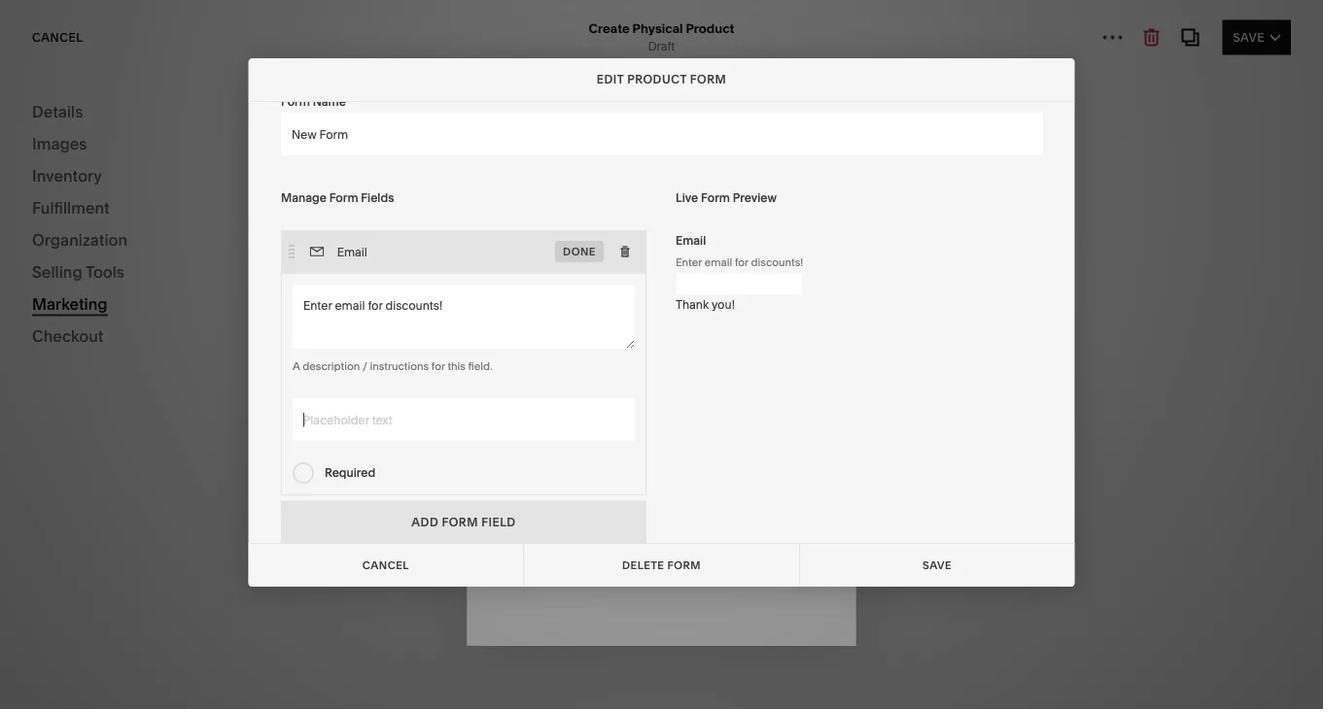 Task type: vqa. For each thing, say whether or not it's contained in the screenshot.


Task type: locate. For each thing, give the bounding box(es) containing it.
custom for custom forms
[[499, 146, 581, 173]]

add
[[771, 190, 800, 209], [580, 278, 601, 292]]

cactus from $50
[[128, 551, 177, 585]]

5 from from the top
[[128, 636, 154, 650]]

0 horizontal spatial information
[[419, 278, 483, 292]]

connected accounts
[[377, 18, 913, 48]]

1 vertical spatial create
[[54, 269, 98, 285]]

cancel button up custom forms
[[499, 85, 561, 120]]

$20
[[157, 440, 177, 454]]

Placeholder text text field
[[292, 398, 635, 441]]

add
[[147, 309, 174, 323], [411, 515, 438, 529]]

fern from $25
[[128, 616, 177, 650]]

edit for edit
[[407, 35, 434, 49]]

add product
[[147, 309, 238, 323]]

create inside create physical product draft
[[589, 20, 630, 36]]

product down draft at the top
[[627, 72, 687, 87]]

0 horizontal spatial their
[[549, 211, 582, 230]]

1 vertical spatial edit
[[597, 72, 624, 87]]

1 horizontal spatial collect
[[499, 190, 552, 209]]

0 horizontal spatial for
[[431, 359, 445, 373]]

to enable updating social accounts when you publish a product, turn on this feature in
[[377, 18, 852, 32]]

custom
[[499, 146, 581, 173], [377, 199, 428, 215], [377, 258, 428, 275]]

1 horizontal spatial their
[[640, 278, 665, 292]]

1 vertical spatial collect
[[377, 278, 417, 292]]

1 vertical spatial custom
[[377, 199, 428, 215]]

apply
[[775, 95, 814, 109]]

0 horizontal spatial add
[[580, 278, 601, 292]]

4 from from the top
[[128, 570, 154, 585]]

0 vertical spatial cancel
[[32, 30, 83, 44]]

their up create new form
[[640, 278, 665, 292]]

1 horizontal spatial cart.
[[668, 278, 692, 292]]

to left start
[[214, 269, 227, 285]]

0 horizontal spatial a
[[499, 337, 506, 351]]

their up "done"
[[549, 211, 582, 230]]

this up create new form
[[604, 278, 624, 292]]

cancel link
[[248, 545, 523, 587]]

from inside pink calathea from $20
[[128, 440, 154, 454]]

this inside collect information when customers add this to their cart.
[[499, 211, 526, 230]]

your up start
[[238, 219, 271, 238]]

1 horizontal spatial cancel button
[[499, 85, 561, 120]]

product down product
[[178, 309, 238, 323]]

for up email email field
[[735, 255, 748, 268]]

forms up description text box
[[431, 258, 472, 275]]

thank you!
[[675, 298, 735, 312]]

cancel button
[[32, 20, 83, 55], [499, 85, 561, 120]]

1 horizontal spatial for
[[735, 255, 748, 268]]

1 vertical spatial add
[[580, 278, 601, 292]]

1 vertical spatial your
[[101, 269, 129, 285]]

cancel for the right cancel button
[[499, 95, 550, 109]]

add up cancel link
[[411, 515, 438, 529]]

forms
[[585, 146, 651, 173], [431, 258, 472, 275]]

add down "first"
[[147, 309, 174, 323]]

to up create new form
[[626, 278, 637, 292]]

forms for custom forms collect information when customers add this to their cart.
[[431, 258, 472, 275]]

draft
[[648, 39, 675, 53]]

button
[[431, 199, 474, 215]]

enter
[[675, 255, 702, 268]]

0 horizontal spatial cart.
[[586, 211, 619, 230]]

1 vertical spatial product
[[627, 72, 687, 87]]

on right turn
[[758, 18, 772, 32]]

preview
[[733, 191, 777, 205]]

1 vertical spatial information
[[419, 278, 483, 292]]

0 horizontal spatial cancel
[[32, 30, 83, 44]]

save button
[[1223, 20, 1292, 55]]

customers up email enter email for discounts!
[[689, 190, 768, 209]]

a left recurring
[[499, 337, 506, 351]]

1 horizontal spatial information
[[556, 190, 641, 209]]

form name
[[281, 94, 346, 108]]

to
[[530, 211, 545, 230], [220, 219, 235, 238], [214, 269, 227, 285], [626, 278, 637, 292]]

custom inside custom forms collect information when customers add this to their cart.
[[377, 258, 428, 275]]

add product button
[[54, 299, 331, 334]]

product
[[686, 20, 735, 36], [627, 72, 687, 87], [178, 309, 238, 323]]

1 vertical spatial on
[[482, 337, 497, 351]]

2 horizontal spatial cancel
[[499, 95, 550, 109]]

0 vertical spatial on
[[758, 18, 772, 32]]

2 from from the top
[[128, 440, 154, 454]]

0 vertical spatial information
[[556, 190, 641, 209]]

edit for edit product form
[[597, 72, 624, 87]]

cart. inside collect information when customers add this to their cart.
[[586, 211, 619, 230]]

create left new
[[607, 332, 651, 345]]

0 vertical spatial cancel button
[[32, 20, 83, 55]]

0 vertical spatial when
[[575, 18, 605, 32]]

create for create your first product to start selling.
[[54, 269, 98, 285]]

0 vertical spatial your
[[238, 219, 271, 238]]

2 vertical spatial when
[[485, 278, 515, 292]]

0 horizontal spatial add
[[147, 309, 174, 323]]

2 vertical spatial custom
[[377, 258, 428, 275]]

3 from from the top
[[128, 505, 154, 519]]

recurring
[[509, 337, 560, 351]]

connected accounts link
[[377, 18, 913, 49]]

cart. up "done"
[[586, 211, 619, 230]]

1 horizontal spatial edit
[[597, 72, 624, 87]]

for right instructions
[[431, 359, 445, 373]]

their
[[549, 211, 582, 230], [640, 278, 665, 292]]

updating
[[434, 18, 484, 32]]

on up field.
[[482, 337, 497, 351]]

form
[[690, 72, 727, 87], [281, 94, 310, 108], [329, 191, 358, 205], [701, 191, 730, 205], [531, 278, 564, 291], [683, 332, 717, 345], [442, 515, 478, 529]]

0 vertical spatial required
[[567, 278, 625, 291]]

0 vertical spatial cart.
[[586, 211, 619, 230]]

cart.
[[586, 211, 619, 230], [668, 278, 692, 292]]

0 horizontal spatial edit
[[407, 35, 434, 49]]

row group
[[0, 79, 385, 710]]

your left "first"
[[101, 269, 129, 285]]

required
[[567, 278, 625, 291], [324, 466, 375, 480]]

product for add product
[[178, 309, 238, 323]]

a
[[674, 18, 681, 32], [499, 337, 506, 351]]

edit inside button
[[407, 35, 434, 49]]

0 horizontal spatial forms
[[431, 258, 472, 275]]

to right products
[[220, 219, 235, 238]]

your
[[238, 219, 271, 238], [101, 269, 129, 285]]

1 vertical spatial required
[[324, 466, 375, 480]]

Email email field
[[675, 273, 802, 294]]

1 vertical spatial when
[[645, 190, 685, 209]]

tab list
[[1115, 27, 1204, 58]]

0 horizontal spatial collect
[[377, 278, 417, 292]]

instructions
[[369, 359, 429, 373]]

cancel
[[32, 30, 83, 44], [499, 95, 550, 109], [362, 559, 409, 572]]

edit down enable
[[407, 35, 434, 49]]

cancel button up all
[[32, 20, 83, 55]]

custom for custom button enabled
[[377, 199, 428, 215]]

from down pink
[[128, 440, 154, 454]]

from inside fern from $25
[[128, 636, 154, 650]]

1 vertical spatial cancel button
[[499, 85, 561, 120]]

1 vertical spatial customers
[[518, 278, 577, 292]]

name
[[312, 94, 346, 108]]

create down store on the top left of page
[[54, 269, 98, 285]]

accounts
[[377, 34, 430, 48]]

to inside 'start adding products to your store'
[[220, 219, 235, 238]]

collect down custom forms
[[499, 190, 552, 209]]

description
[[302, 359, 360, 373]]

0 vertical spatial their
[[549, 211, 582, 230]]

form left fields
[[329, 191, 358, 205]]

None button
[[524, 545, 799, 587], [800, 545, 1075, 587], [524, 545, 799, 587], [800, 545, 1075, 587]]

1 horizontal spatial add
[[411, 515, 438, 529]]

this inside custom forms collect information when customers add this to their cart.
[[604, 278, 624, 292]]

1 horizontal spatial required
[[567, 278, 625, 291]]

first
[[132, 269, 156, 285]]

1 horizontal spatial forms
[[585, 146, 651, 173]]

custom inside custom button enabled
[[377, 199, 428, 215]]

when
[[575, 18, 605, 32], [645, 190, 685, 209], [485, 278, 515, 292]]

from
[[128, 375, 154, 389], [128, 440, 154, 454], [128, 505, 154, 519], [128, 570, 154, 585], [128, 636, 154, 650]]

$10
[[157, 505, 175, 519]]

email
[[704, 255, 732, 268]]

1 horizontal spatial add
[[771, 190, 800, 209]]

from down fern
[[128, 636, 154, 650]]

collect inside collect information when customers add this to their cart.
[[499, 190, 552, 209]]

for
[[735, 255, 748, 268], [431, 359, 445, 373]]

collect
[[499, 190, 552, 209], [377, 278, 417, 292]]

selling
[[32, 263, 82, 282]]

when up charge customers on a recurring basis.
[[485, 278, 515, 292]]

1 vertical spatial cart.
[[668, 278, 692, 292]]

1 horizontal spatial cancel
[[362, 559, 409, 572]]

add up discounts!
[[771, 190, 800, 209]]

when up email
[[645, 190, 685, 209]]

discounts!
[[751, 255, 803, 268]]

product inside create physical product draft
[[686, 20, 735, 36]]

categories
[[37, 35, 116, 50]]

when inside collect information when customers add this to their cart.
[[645, 190, 685, 209]]

0 vertical spatial customers
[[689, 190, 768, 209]]

product right physical
[[686, 20, 735, 36]]

0 vertical spatial for
[[735, 255, 748, 268]]

0 horizontal spatial required
[[324, 466, 375, 480]]

1 vertical spatial forms
[[431, 258, 472, 275]]

from inside maiden hair from $10
[[128, 505, 154, 519]]

customers up field.
[[421, 337, 480, 351]]

0 horizontal spatial cancel button
[[32, 20, 83, 55]]

0 vertical spatial create
[[589, 20, 630, 36]]

to up custom forms collect information when customers add this to their cart.
[[530, 211, 545, 230]]

0 vertical spatial add
[[147, 309, 174, 323]]

customers down "done"
[[518, 278, 577, 292]]

1 vertical spatial cancel
[[499, 95, 550, 109]]

edit down the 'to enable updating social accounts when you publish a product, turn on this feature in'
[[597, 72, 624, 87]]

0 vertical spatial edit
[[407, 35, 434, 49]]

hair
[[180, 486, 206, 502]]

when left you
[[575, 18, 605, 32]]

None text field
[[281, 112, 1043, 155], [331, 235, 547, 267], [281, 112, 1043, 155], [331, 235, 547, 267]]

forms inside custom forms collect information when customers add this to their cart.
[[431, 258, 472, 275]]

0 vertical spatial collect
[[499, 190, 552, 209]]

2 horizontal spatial when
[[645, 190, 685, 209]]

from down maiden
[[128, 505, 154, 519]]

forms up collect information when customers add this to their cart. at the top
[[585, 146, 651, 173]]

1 vertical spatial their
[[640, 278, 665, 292]]

shop
[[832, 27, 861, 41]]

2 horizontal spatial customers
[[689, 190, 768, 209]]

form right new
[[683, 332, 717, 345]]

add down "done"
[[580, 278, 601, 292]]

this up custom forms collect information when customers add this to their cart.
[[499, 211, 526, 230]]

a up draft at the top
[[674, 18, 681, 32]]

customers
[[689, 190, 768, 209], [518, 278, 577, 292], [421, 337, 480, 351]]

from left $30
[[128, 375, 154, 389]]

row group containing pink calathea
[[0, 79, 385, 710]]

2 vertical spatial product
[[178, 309, 238, 323]]

1 vertical spatial for
[[431, 359, 445, 373]]

customers inside collect information when customers add this to their cart.
[[689, 190, 768, 209]]

cart. up thank
[[668, 278, 692, 292]]

collect up charge
[[377, 278, 417, 292]]

cancel for topmost cancel button
[[32, 30, 83, 44]]

0 vertical spatial product
[[686, 20, 735, 36]]

2 vertical spatial customers
[[421, 337, 480, 351]]

no
[[510, 278, 528, 291]]

1 horizontal spatial a
[[674, 18, 681, 32]]

live
[[675, 191, 698, 205]]

1 horizontal spatial on
[[758, 18, 772, 32]]

0 vertical spatial custom
[[499, 146, 581, 173]]

0 vertical spatial forms
[[585, 146, 651, 173]]

information left no
[[419, 278, 483, 292]]

turn
[[733, 18, 755, 32]]

create left publish
[[589, 20, 630, 36]]

collect information when customers add this to their cart.
[[499, 190, 800, 230]]

0 vertical spatial add
[[771, 190, 800, 209]]

feature
[[797, 18, 836, 32]]

1 horizontal spatial your
[[238, 219, 271, 238]]

add inside add product button
[[147, 309, 174, 323]]

create
[[589, 20, 630, 36], [54, 269, 98, 285], [607, 332, 651, 345]]

0 horizontal spatial when
[[485, 278, 515, 292]]

1 vertical spatial add
[[411, 515, 438, 529]]

custom forms
[[499, 146, 651, 173]]

information down custom forms
[[556, 190, 641, 209]]

1 horizontal spatial customers
[[518, 278, 577, 292]]

live form preview
[[675, 191, 777, 205]]

2 vertical spatial cancel
[[362, 559, 409, 572]]

enabled
[[389, 218, 435, 232]]

2 vertical spatial create
[[607, 332, 651, 345]]

from down cactus
[[128, 570, 154, 585]]

cancel inside button
[[499, 95, 550, 109]]

form left name
[[281, 94, 310, 108]]

product inside button
[[178, 309, 238, 323]]



Task type: describe. For each thing, give the bounding box(es) containing it.
start adding products to your store
[[54, 219, 271, 259]]

0 vertical spatial a
[[674, 18, 681, 32]]

field
[[481, 515, 516, 529]]

$25
[[157, 636, 177, 650]]

add for add form field
[[411, 515, 438, 529]]

information inside custom forms collect information when customers add this to their cart.
[[419, 278, 483, 292]]

0 horizontal spatial on
[[482, 337, 497, 351]]

all
[[32, 93, 60, 119]]

cactus
[[128, 551, 173, 568]]

save
[[1234, 30, 1265, 44]]

categories button
[[0, 21, 137, 64]]

create for create new form
[[607, 332, 651, 345]]

you!
[[711, 298, 735, 312]]

form down product,
[[690, 72, 727, 87]]

details
[[32, 102, 83, 121]]

0 horizontal spatial your
[[101, 269, 129, 285]]

accounts
[[521, 18, 572, 32]]

selling.
[[262, 269, 307, 285]]

to inside custom forms collect information when customers add this to their cart.
[[626, 278, 637, 292]]

Description text field
[[292, 284, 635, 349]]

Search items… text field
[[64, 130, 348, 173]]

adding
[[94, 219, 146, 238]]

custom button enabled
[[377, 199, 474, 232]]

add form field
[[411, 515, 516, 529]]

product,
[[683, 18, 730, 32]]

add for add product
[[147, 309, 174, 323]]

manage form fields
[[281, 191, 394, 205]]

create new form
[[607, 332, 717, 345]]

publish
[[631, 18, 671, 32]]

fern
[[128, 616, 157, 633]]

a
[[292, 359, 300, 373]]

product for edit product form
[[627, 72, 687, 87]]

customers inside custom forms collect information when customers add this to their cart.
[[518, 278, 577, 292]]

manage
[[281, 191, 326, 205]]

create for create physical product draft
[[589, 20, 630, 36]]

marketing
[[32, 295, 108, 314]]

apply button
[[775, 85, 824, 120]]

physical
[[633, 20, 683, 36]]

you
[[608, 18, 628, 32]]

from $30
[[128, 375, 178, 389]]

to inside collect information when customers add this to their cart.
[[530, 211, 545, 230]]

no form required
[[510, 278, 625, 291]]

field.
[[468, 359, 492, 373]]

pink
[[128, 421, 155, 437]]

selling tools
[[32, 263, 125, 282]]

email enter email for discounts!
[[675, 233, 803, 268]]

fields
[[361, 191, 394, 205]]

form right no
[[531, 278, 564, 291]]

1 from from the top
[[128, 375, 154, 389]]

forms for custom forms
[[585, 146, 651, 173]]

cart. inside custom forms collect information when customers add this to their cart.
[[668, 278, 692, 292]]

for inside email enter email for discounts!
[[735, 255, 748, 268]]

start
[[54, 219, 90, 238]]

from inside cactus from $50
[[128, 570, 154, 585]]

add inside collect information when customers add this to their cart.
[[771, 190, 800, 209]]

this left feature
[[775, 18, 794, 32]]

charge customers on a recurring basis.
[[377, 337, 594, 351]]

tools
[[86, 263, 125, 282]]

information inside collect information when customers add this to their cart.
[[556, 190, 641, 209]]

add inside custom forms collect information when customers add this to their cart.
[[580, 278, 601, 292]]

0 horizontal spatial customers
[[421, 337, 480, 351]]

in
[[839, 18, 849, 32]]

maiden
[[128, 486, 177, 502]]

create physical product draft
[[589, 20, 735, 53]]

checkout
[[32, 327, 104, 346]]

a description / instructions for this field.
[[292, 359, 492, 373]]

start
[[230, 269, 259, 285]]

connected
[[852, 18, 913, 32]]

$50
[[157, 570, 177, 585]]

done
[[563, 245, 596, 258]]

pink calathea from $20
[[128, 421, 216, 454]]

create your first product to start selling.
[[54, 269, 307, 285]]

form right live
[[701, 191, 730, 205]]

product
[[160, 269, 211, 285]]

·
[[843, 43, 845, 57]]

organization
[[32, 231, 128, 249]]

this left field.
[[447, 359, 465, 373]]

charge
[[377, 337, 418, 351]]

your inside 'start adding products to your store'
[[238, 219, 271, 238]]

published
[[848, 43, 904, 57]]

1 horizontal spatial when
[[575, 18, 605, 32]]

products
[[790, 43, 840, 57]]

enable
[[393, 18, 431, 32]]

products
[[149, 219, 217, 238]]

custom forms collect information when customers add this to their cart.
[[377, 258, 692, 292]]

to
[[377, 18, 390, 32]]

inventory
[[32, 166, 102, 185]]

maiden hair from $10
[[128, 486, 206, 519]]

images
[[32, 134, 87, 153]]

shop products · published
[[790, 27, 904, 57]]

store
[[54, 240, 93, 259]]

form left field
[[442, 515, 478, 529]]

when inside custom forms collect information when customers add this to their cart.
[[485, 278, 515, 292]]

edit product form
[[597, 72, 727, 87]]

custom for custom forms collect information when customers add this to their cart.
[[377, 258, 428, 275]]

their inside custom forms collect information when customers add this to their cart.
[[640, 278, 665, 292]]

1 vertical spatial a
[[499, 337, 506, 351]]

.
[[430, 34, 432, 48]]

their inside collect information when customers add this to their cart.
[[549, 211, 582, 230]]

calathea
[[159, 421, 216, 437]]

/
[[362, 359, 367, 373]]

$30
[[157, 375, 178, 389]]

new
[[654, 332, 680, 345]]

thank
[[675, 298, 709, 312]]

collect inside custom forms collect information when customers add this to their cart.
[[377, 278, 417, 292]]



